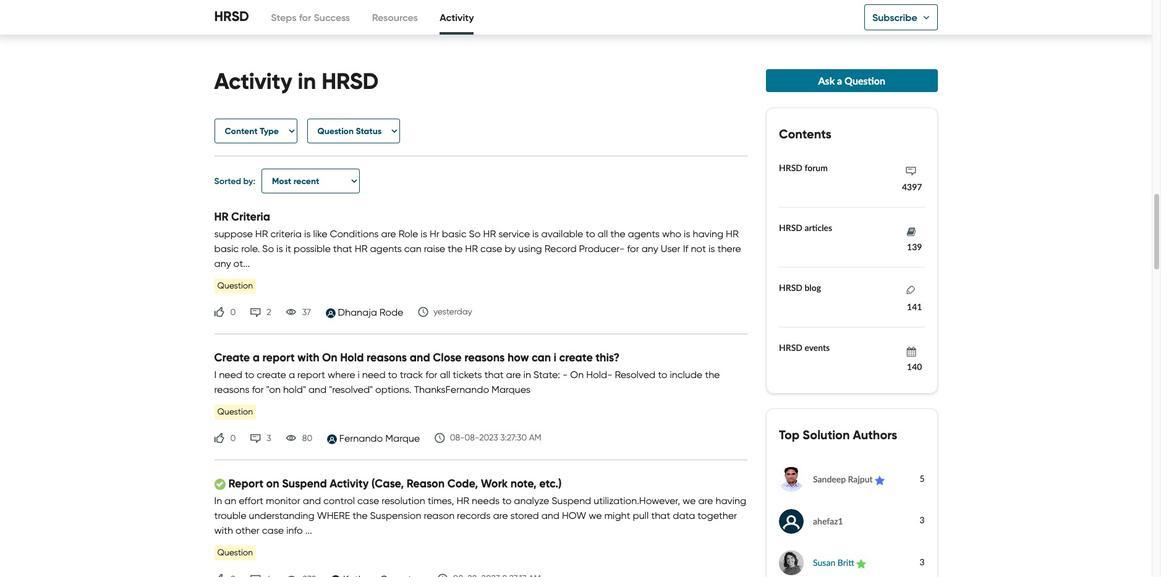 Task type: locate. For each thing, give the bounding box(es) containing it.
report up hold"
[[297, 369, 325, 381]]

to inside hr criteria suppose hr criteria is like conditions are role is hr basic so hr service is available to all the agents who is having hr basic role. so is it possible that hr agents can raise the hr case by using record producer- for any user if not is there any ot...
[[586, 228, 595, 240]]

to right 'needs'
[[502, 495, 512, 507]]

that inside hr criteria suppose hr criteria is like conditions are role is hr basic so hr service is available to all the agents who is having hr basic role. so is it possible that hr agents can raise the hr case by using record producer- for any user if not is there any ot...
[[333, 243, 352, 255]]

08- left 3:27:30
[[465, 433, 479, 444]]

0 for suppose
[[230, 307, 236, 318]]

like conditions
[[313, 228, 379, 240]]

1 horizontal spatial any
[[642, 243, 658, 255]]

code,
[[447, 477, 478, 491]]

number of accepted solutions: 3 image down the kilo patron icon
[[852, 503, 925, 545]]

1 vertical spatial in
[[523, 369, 531, 381]]

with up hold"
[[297, 350, 319, 365]]

agents left who
[[628, 228, 660, 240]]

0 horizontal spatial i
[[358, 369, 360, 381]]

tkb board image
[[907, 227, 916, 237]]

all up producer- at top
[[598, 228, 608, 240]]

1 horizontal spatial create
[[559, 350, 593, 365]]

0 horizontal spatial report
[[262, 350, 295, 365]]

4397
[[902, 182, 922, 192]]

producer-
[[579, 243, 625, 255]]

how
[[508, 350, 529, 365]]

2 vertical spatial activity
[[330, 477, 369, 491]]

top solution authors
[[779, 427, 897, 443]]

0 horizontal spatial case
[[262, 525, 284, 536]]

the inside create a report with on hold reasons and close reasons how can i create this? i need to create a report where i need to track for all tickets that are in state: - on hold- resolved to include the reasons for "on hold" and "resolved" options. thanksfernando marques
[[705, 369, 720, 381]]

for left "on
[[252, 384, 264, 396]]

case down (case, at the bottom left
[[357, 495, 379, 507]]

1 vertical spatial having
[[716, 495, 746, 507]]

create up "on
[[257, 369, 286, 381]]

1 vertical spatial agents
[[370, 243, 402, 255]]

subscribe
[[872, 11, 917, 23]]

08- left 2023
[[450, 433, 465, 444]]

hr down like conditions
[[355, 243, 368, 255]]

0 vertical spatial that
[[333, 243, 352, 255]]

any down basic
[[214, 258, 231, 269]]

0 vertical spatial activity
[[440, 11, 474, 23]]

question down ot...
[[217, 281, 253, 291]]

case
[[480, 243, 502, 255], [357, 495, 379, 507], [262, 525, 284, 536]]

dhanaja rode link
[[338, 307, 403, 319]]

question down create
[[217, 407, 253, 418]]

sandeep
[[813, 474, 846, 485]]

0 vertical spatial agents
[[628, 228, 660, 240]]

2 vertical spatial a
[[289, 369, 295, 381]]

suspension
[[370, 510, 421, 522]]

0 horizontal spatial in
[[298, 68, 316, 95]]

where
[[328, 369, 355, 381]]

for right steps on the left top
[[299, 11, 311, 23]]

1 vertical spatial can
[[532, 350, 551, 365]]

1 need from the left
[[219, 369, 242, 381]]

0 vertical spatial any
[[642, 243, 658, 255]]

0
[[230, 307, 236, 318], [230, 433, 236, 444]]

0 vertical spatial i
[[554, 350, 556, 365]]

activity for activity in hrsd
[[214, 68, 292, 95]]

ask a question
[[818, 75, 885, 87]]

sorted
[[214, 176, 241, 187]]

0 vertical spatial we
[[683, 495, 696, 507]]

...
[[305, 525, 312, 536]]

track
[[400, 369, 423, 381]]

0 horizontal spatial need
[[219, 369, 242, 381]]

1 horizontal spatial a
[[289, 369, 295, 381]]

kilo patron image
[[875, 476, 885, 486]]

2
[[267, 307, 271, 318]]

2 horizontal spatial a
[[837, 75, 842, 87]]

in
[[298, 68, 316, 95], [523, 369, 531, 381]]

etc.)
[[539, 477, 562, 491]]

0 horizontal spatial a
[[253, 350, 260, 365]]

1 08- from the left
[[450, 433, 465, 444]]

0 horizontal spatial suspend
[[282, 477, 327, 491]]

control
[[323, 495, 355, 507]]

record
[[545, 243, 577, 255]]

3:27:30
[[500, 433, 527, 444]]

reason
[[407, 477, 445, 491]]

1 horizontal spatial activity
[[330, 477, 369, 491]]

having up not
[[693, 228, 723, 240]]

a right create
[[253, 350, 260, 365]]

reasons up tickets
[[464, 350, 505, 365]]

1 0 from the top
[[230, 307, 236, 318]]

are up marques
[[506, 369, 521, 381]]

a up hold"
[[289, 369, 295, 381]]

0 vertical spatial 0
[[230, 307, 236, 318]]

reasons down i
[[214, 384, 249, 396]]

0 up report
[[230, 433, 236, 444]]

to up producer- at top
[[586, 228, 595, 240]]

need up "resolved"
[[362, 369, 386, 381]]

ask a question link
[[766, 69, 938, 92]]

reasons up track
[[367, 350, 407, 365]]

to down create
[[245, 369, 254, 381]]

pull
[[633, 510, 649, 522]]

3 for "ahefaz1" 'link'
[[920, 515, 925, 526]]

37
[[302, 307, 311, 318]]

the right include
[[705, 369, 720, 381]]

create up hold- at the bottom right of the page
[[559, 350, 593, 365]]

create a report with on hold reasons and close reasons how can i create this? link
[[214, 350, 620, 365]]

1 vertical spatial that
[[484, 369, 504, 381]]

is
[[304, 228, 311, 240], [421, 228, 427, 240], [532, 228, 539, 240], [684, 228, 690, 240], [276, 243, 283, 255], [708, 243, 715, 255]]

agents
[[628, 228, 660, 240], [370, 243, 402, 255]]

hold"
[[283, 384, 306, 396]]

for right producer- at top
[[627, 243, 639, 255]]

1 horizontal spatial i
[[554, 350, 556, 365]]

on left hold- at the bottom right of the page
[[570, 369, 584, 381]]

0 vertical spatial with
[[297, 350, 319, 365]]

a for report
[[253, 350, 260, 365]]

and
[[410, 350, 430, 365], [308, 384, 327, 396], [303, 495, 321, 507], [541, 510, 560, 522]]

hrsd for hrsd blog
[[779, 283, 803, 293]]

for
[[299, 11, 311, 23], [627, 243, 639, 255], [426, 369, 438, 381], [252, 384, 264, 396]]

0 for report
[[230, 433, 236, 444]]

an
[[224, 495, 236, 507]]

report on suspend activity (case, reason code, work note, etc.) link
[[228, 477, 562, 491]]

that down like conditions
[[333, 243, 352, 255]]

0 vertical spatial report
[[262, 350, 295, 365]]

1 vertical spatial report
[[297, 369, 325, 381]]

having up the together
[[716, 495, 746, 507]]

subscribe button
[[864, 4, 938, 30]]

3 left the 80
[[267, 433, 271, 444]]

the down control
[[353, 510, 368, 522]]

i
[[214, 369, 217, 381]]

need right i
[[219, 369, 242, 381]]

any left the user if
[[642, 243, 658, 255]]

sandeep rajput image
[[779, 468, 804, 492]]

hrsd for hrsd events
[[779, 343, 803, 353]]

0 horizontal spatial reasons
[[214, 384, 249, 396]]

having
[[693, 228, 723, 240], [716, 495, 746, 507]]

1 vertical spatial any
[[214, 258, 231, 269]]

0 vertical spatial on
[[322, 350, 337, 365]]

with down trouble
[[214, 525, 233, 536]]

criteria
[[270, 228, 302, 240]]

1 horizontal spatial with
[[297, 350, 319, 365]]

1 vertical spatial suspend
[[552, 495, 591, 507]]

number of accepted solutions: 3 image for "ahefaz1" 'link'
[[852, 503, 925, 545]]

all
[[598, 228, 608, 240], [440, 369, 450, 381]]

number of accepted solutions: 3 image
[[852, 503, 925, 545], [876, 545, 925, 577]]

that right "pull"
[[651, 510, 670, 522]]

hrsd for hrsd
[[214, 8, 249, 25]]

that inside create a report with on hold reasons and close reasons how can i create this? i need to create a report where i need to track for all tickets that are in state: - on hold- resolved to include the reasons for "on hold" and "resolved" options. thanksfernando marques
[[484, 369, 504, 381]]

1 vertical spatial we
[[589, 510, 602, 522]]

a right the ask
[[837, 75, 842, 87]]

include
[[670, 369, 703, 381]]

all inside hr criteria suppose hr criteria is like conditions are role is hr basic so hr service is available to all the agents who is having hr basic role. so is it possible that hr agents can raise the hr case by using record producer- for any user if not is there any ot...
[[598, 228, 608, 240]]

activity link
[[440, 0, 474, 35]]

suspend up how
[[552, 495, 591, 507]]

having inside the in an effort monitor and control case resolution times, hr needs to analyze suspend utilization.however, we are having trouble understanding where the suspension reason records are stored and how we might pull that data together with other case info ...
[[716, 495, 746, 507]]

success
[[314, 11, 350, 23]]

on
[[322, 350, 337, 365], [570, 369, 584, 381]]

i
[[554, 350, 556, 365], [358, 369, 360, 381]]

needs
[[472, 495, 500, 507]]

0 horizontal spatial can
[[404, 243, 421, 255]]

1 vertical spatial activity
[[214, 68, 292, 95]]

suspend up monitor
[[282, 477, 327, 491]]

forum board image
[[906, 166, 916, 177]]

ahefaz1 image
[[779, 509, 804, 534]]

mega sage image
[[857, 559, 866, 569]]

hr
[[214, 210, 228, 224], [255, 228, 268, 240], [483, 228, 496, 240], [726, 228, 739, 240], [355, 243, 368, 255], [465, 243, 478, 255], [457, 495, 469, 507]]

0 horizontal spatial we
[[589, 510, 602, 522]]

0 horizontal spatial activity
[[214, 68, 292, 95]]

2 vertical spatial that
[[651, 510, 670, 522]]

0 vertical spatial 3
[[267, 433, 271, 444]]

question down other
[[217, 548, 253, 558]]

we up data
[[683, 495, 696, 507]]

1 horizontal spatial agents
[[628, 228, 660, 240]]

0 vertical spatial can
[[404, 243, 421, 255]]

08-
[[450, 433, 465, 444], [465, 433, 479, 444]]

1 vertical spatial 0
[[230, 433, 236, 444]]

0 horizontal spatial any
[[214, 258, 231, 269]]

dhanaja rode image
[[326, 308, 336, 318]]

authors
[[853, 427, 897, 443]]

hrsd for hrsd articles
[[779, 223, 803, 233]]

0 vertical spatial case
[[480, 243, 502, 255]]

that for close
[[484, 369, 504, 381]]

marque
[[385, 433, 420, 445]]

1 horizontal spatial that
[[484, 369, 504, 381]]

2 need from the left
[[362, 369, 386, 381]]

occasion board image
[[907, 347, 916, 357]]

0 horizontal spatial all
[[440, 369, 450, 381]]

can up state: -
[[532, 350, 551, 365]]

report up "on
[[262, 350, 295, 365]]

number of accepted solutions: 3 image for susan britt link
[[876, 545, 925, 577]]

blog board image
[[906, 286, 916, 297]]

to
[[586, 228, 595, 240], [245, 369, 254, 381], [388, 369, 397, 381], [502, 495, 512, 507]]

are up the together
[[698, 495, 713, 507]]

are down 'needs'
[[493, 510, 508, 522]]

agents down role
[[370, 243, 402, 255]]

2 horizontal spatial reasons
[[464, 350, 505, 365]]

1 horizontal spatial can
[[532, 350, 551, 365]]

reasons
[[367, 350, 407, 365], [464, 350, 505, 365], [214, 384, 249, 396]]

state: -
[[533, 369, 568, 381]]

i up state: -
[[554, 350, 556, 365]]

hr down code,
[[457, 495, 469, 507]]

3 right mega sage icon
[[920, 557, 925, 567]]

top
[[779, 427, 800, 443]]

2 horizontal spatial case
[[480, 243, 502, 255]]

is left hr
[[421, 228, 427, 240]]

1 horizontal spatial suspend
[[552, 495, 591, 507]]

1 horizontal spatial on
[[570, 369, 584, 381]]

on up where
[[322, 350, 337, 365]]

can down role
[[404, 243, 421, 255]]

0 vertical spatial suspend
[[282, 477, 327, 491]]

tickets
[[453, 369, 482, 381]]

1 horizontal spatial report
[[297, 369, 325, 381]]

contents
[[779, 126, 832, 142]]

1 vertical spatial a
[[253, 350, 260, 365]]

top solution authors heading
[[779, 427, 925, 443]]

1 vertical spatial case
[[357, 495, 379, 507]]

0 horizontal spatial create
[[257, 369, 286, 381]]

with
[[297, 350, 319, 365], [214, 525, 233, 536]]

2 0 from the top
[[230, 433, 236, 444]]

case down understanding
[[262, 525, 284, 536]]

susan britt link
[[779, 551, 876, 577]]

hr left service
[[483, 228, 496, 240]]

1 horizontal spatial in
[[523, 369, 531, 381]]

records
[[457, 510, 491, 522]]

all down close
[[440, 369, 450, 381]]

i up "resolved"
[[358, 369, 360, 381]]

2 vertical spatial 3
[[920, 557, 925, 567]]

we
[[683, 495, 696, 507], [589, 510, 602, 522]]

1 vertical spatial all
[[440, 369, 450, 381]]

are left role
[[381, 228, 396, 240]]

1 vertical spatial 3
[[920, 515, 925, 526]]

2 horizontal spatial activity
[[440, 11, 474, 23]]

question right the ask
[[845, 75, 885, 87]]

number of accepted solutions: 3 image right mega sage icon
[[876, 545, 925, 577]]

2 horizontal spatial that
[[651, 510, 670, 522]]

can inside create a report with on hold reasons and close reasons how can i create this? i need to create a report where i need to track for all tickets that are in state: - on hold- resolved to include the reasons for "on hold" and "resolved" options. thanksfernando marques
[[532, 350, 551, 365]]

1 horizontal spatial need
[[362, 369, 386, 381]]

hrsd blog
[[779, 283, 821, 293]]

0 horizontal spatial that
[[333, 243, 352, 255]]

report
[[228, 477, 263, 491]]

0 vertical spatial a
[[837, 75, 842, 87]]

yesterday
[[433, 307, 472, 318]]

we right how
[[589, 510, 602, 522]]

case left by
[[480, 243, 502, 255]]

0 horizontal spatial with
[[214, 525, 233, 536]]

0 vertical spatial all
[[598, 228, 608, 240]]

0 vertical spatial having
[[693, 228, 723, 240]]

note,
[[511, 477, 537, 491]]

3 down number of accepted solutions: 5 image
[[920, 515, 925, 526]]

create
[[559, 350, 593, 365], [257, 369, 286, 381]]

create a report with on hold reasons and close reasons how can i create this? i need to create a report where i need to track for all tickets that are in state: - on hold- resolved to include the reasons for "on hold" and "resolved" options. thanksfernando marques
[[214, 350, 720, 396]]

0 left 2
[[230, 307, 236, 318]]

hrsd for hrsd forum
[[779, 163, 803, 173]]

1 horizontal spatial all
[[598, 228, 608, 240]]

monitor
[[266, 495, 300, 507]]

for up the "options. thanksfernando"
[[426, 369, 438, 381]]

activity for activity
[[440, 11, 474, 23]]

that up marques
[[484, 369, 504, 381]]

1 vertical spatial create
[[257, 369, 286, 381]]

0 vertical spatial create
[[559, 350, 593, 365]]

are
[[381, 228, 396, 240], [506, 369, 521, 381], [698, 495, 713, 507], [493, 510, 508, 522]]

1 vertical spatial with
[[214, 525, 233, 536]]

rajput
[[848, 474, 873, 485]]

sandeep rajput link
[[779, 468, 894, 494]]

using
[[518, 243, 542, 255]]



Task type: vqa. For each thing, say whether or not it's contained in the screenshot.
service
yes



Task type: describe. For each thing, give the bounding box(es) containing it.
ahefaz1 link
[[779, 509, 852, 536]]

analyze
[[514, 495, 549, 507]]

on
[[266, 477, 279, 491]]

in
[[214, 495, 222, 507]]

criteria
[[231, 210, 270, 224]]

hrsd events
[[779, 343, 830, 353]]

activity in hrsd
[[214, 68, 379, 95]]

"resolved"
[[329, 384, 373, 396]]

hr down the basic so
[[465, 243, 478, 255]]

create
[[214, 350, 250, 365]]

effort
[[239, 495, 263, 507]]

might
[[604, 510, 630, 522]]

question for in an effort monitor and control case resolution times, hr needs to analyze suspend utilization.however, we are having trouble understanding where the suspension reason records are stored and how we might pull that data together with other case info ...
[[217, 548, 253, 558]]

0 horizontal spatial agents
[[370, 243, 402, 255]]

fernando marque
[[339, 433, 420, 445]]

question for suppose hr criteria is like conditions are role is hr basic so hr service is available to all the agents who is having hr basic role. so is it possible that hr agents can raise the hr case by using record producer- for any user if not is there any ot...
[[217, 281, 253, 291]]

raise
[[424, 243, 445, 255]]

80
[[302, 433, 312, 444]]

report on suspend activity (case, reason code, work note, etc.)
[[228, 477, 562, 491]]

by:
[[243, 176, 255, 187]]

dhanaja
[[338, 307, 377, 319]]

can inside hr criteria suppose hr criteria is like conditions are role is hr basic so hr service is available to all the agents who is having hr basic role. so is it possible that hr agents can raise the hr case by using record producer- for any user if not is there any ot...
[[404, 243, 421, 255]]

all inside create a report with on hold reasons and close reasons how can i create this? i need to create a report where i need to track for all tickets that are in state: - on hold- resolved to include the reasons for "on hold" and "resolved" options. thanksfernando marques
[[440, 369, 450, 381]]

the up producer- at top
[[610, 228, 625, 240]]

resolution
[[382, 495, 425, 507]]

ahefaz1
[[813, 516, 843, 527]]

dhanaja rode
[[338, 307, 403, 319]]

is up possible
[[304, 228, 311, 240]]

2 vertical spatial case
[[262, 525, 284, 536]]

possible
[[294, 243, 331, 255]]

suspend inside the in an effort monitor and control case resolution times, hr needs to analyze suspend utilization.however, we are having trouble understanding where the suspension reason records are stored and how we might pull that data together with other case info ...
[[552, 495, 591, 507]]

and up track
[[410, 350, 430, 365]]

0 vertical spatial in
[[298, 68, 316, 95]]

susan britt
[[813, 558, 854, 568]]

stored
[[510, 510, 539, 522]]

hr criteria suppose hr criteria is like conditions are role is hr basic so hr service is available to all the agents who is having hr basic role. so is it possible that hr agents can raise the hr case by using record producer- for any user if not is there any ot...
[[214, 210, 741, 269]]

is right who
[[684, 228, 690, 240]]

options. thanksfernando
[[375, 384, 489, 396]]

am
[[529, 433, 542, 444]]

are inside create a report with on hold reasons and close reasons how can i create this? i need to create a report where i need to track for all tickets that are in state: - on hold- resolved to include the reasons for "on hold" and "resolved" options. thanksfernando marques
[[506, 369, 521, 381]]

0 horizontal spatial on
[[322, 350, 337, 365]]

and up where on the left of the page
[[303, 495, 321, 507]]

basic
[[214, 243, 239, 255]]

1 vertical spatial i
[[358, 369, 360, 381]]

fernando marque link
[[339, 433, 420, 445]]

a for question
[[837, 75, 842, 87]]

available
[[541, 228, 583, 240]]

is right not
[[708, 243, 715, 255]]

susan britt image
[[779, 551, 804, 576]]

to left track
[[388, 369, 397, 381]]

case inside hr criteria suppose hr criteria is like conditions are role is hr basic so hr service is available to all the agents who is having hr basic role. so is it possible that hr agents can raise the hr case by using record producer- for any user if not is there any ot...
[[480, 243, 502, 255]]

resolved to
[[615, 369, 667, 381]]

and right hold"
[[308, 384, 327, 396]]

fernando
[[339, 433, 383, 445]]

hr
[[430, 228, 439, 240]]

utilization.however,
[[594, 495, 680, 507]]

britt
[[838, 558, 854, 568]]

hr up role. so
[[255, 228, 268, 240]]

question for i need to create a report where i need to track for all tickets that are in state: - on hold- resolved to include the reasons for "on hold" and "resolved" options. thanksfernando marques
[[217, 407, 253, 418]]

fernando marque image
[[327, 434, 337, 444]]

1 horizontal spatial we
[[683, 495, 696, 507]]

with inside create a report with on hold reasons and close reasons how can i create this? i need to create a report where i need to track for all tickets that are in state: - on hold- resolved to include the reasons for "on hold" and "resolved" options. thanksfernando marques
[[297, 350, 319, 365]]

not
[[691, 243, 706, 255]]

5
[[920, 474, 925, 484]]

role. so
[[241, 243, 274, 255]]

hr inside the in an effort monitor and control case resolution times, hr needs to analyze suspend utilization.however, we are having trouble understanding where the suspension reason records are stored and how we might pull that data together with other case info ...
[[457, 495, 469, 507]]

work
[[481, 477, 508, 491]]

resources
[[372, 11, 418, 23]]

08-08-2023 3:27:30 am
[[450, 433, 542, 444]]

is left it
[[276, 243, 283, 255]]

2 08- from the left
[[465, 433, 479, 444]]

having inside hr criteria suppose hr criteria is like conditions are role is hr basic so hr service is available to all the agents who is having hr basic role. so is it possible that hr agents can raise the hr case by using record producer- for any user if not is there any ot...
[[693, 228, 723, 240]]

that inside the in an effort monitor and control case resolution times, hr needs to analyze suspend utilization.however, we are having trouble understanding where the suspension reason records are stored and how we might pull that data together with other case info ...
[[651, 510, 670, 522]]

that for role
[[333, 243, 352, 255]]

steps for success link
[[271, 0, 350, 35]]

marques
[[492, 384, 530, 396]]

info
[[286, 525, 303, 536]]

with inside the in an effort monitor and control case resolution times, hr needs to analyze suspend utilization.however, we are having trouble understanding where the suspension reason records are stored and how we might pull that data together with other case info ...
[[214, 525, 233, 536]]

139
[[907, 242, 922, 252]]

there
[[717, 243, 741, 255]]

together
[[698, 510, 737, 522]]

1 horizontal spatial reasons
[[367, 350, 407, 365]]

it
[[285, 243, 291, 255]]

1 vertical spatial on
[[570, 369, 584, 381]]

where
[[317, 510, 350, 522]]

hr up there
[[726, 228, 739, 240]]

the inside the in an effort monitor and control case resolution times, hr needs to analyze suspend utilization.however, we are having trouble understanding where the suspension reason records are stored and how we might pull that data together with other case info ...
[[353, 510, 368, 522]]

contents heading
[[779, 126, 925, 142]]

suppose
[[214, 228, 253, 240]]

rode
[[380, 307, 403, 319]]

are inside hr criteria suppose hr criteria is like conditions are role is hr basic so hr service is available to all the agents who is having hr basic role. so is it possible that hr agents can raise the hr case by using record producer- for any user if not is there any ot...
[[381, 228, 396, 240]]

is up using
[[532, 228, 539, 240]]

times,
[[428, 495, 454, 507]]

for inside hr criteria suppose hr criteria is like conditions are role is hr basic so hr service is available to all the agents who is having hr basic role. so is it possible that hr agents can raise the hr case by using record producer- for any user if not is there any ot...
[[627, 243, 639, 255]]

events
[[805, 343, 830, 353]]

susan
[[813, 558, 835, 568]]

in an effort monitor and control case resolution times, hr needs to analyze suspend utilization.however, we are having trouble understanding where the suspension reason records are stored and how we might pull that data together with other case info ...
[[214, 495, 746, 536]]

(case,
[[371, 477, 404, 491]]

role
[[399, 228, 418, 240]]

number of accepted solutions: 5 image
[[894, 461, 925, 503]]

understanding
[[249, 510, 314, 522]]

basic so
[[442, 228, 481, 240]]

3 for susan britt link
[[920, 557, 925, 567]]

by
[[505, 243, 516, 255]]

the down the basic so
[[448, 243, 463, 255]]

1 horizontal spatial case
[[357, 495, 379, 507]]

steps for success
[[271, 11, 350, 23]]

to inside the in an effort monitor and control case resolution times, hr needs to analyze suspend utilization.however, we are having trouble understanding where the suspension reason records are stored and how we might pull that data together with other case info ...
[[502, 495, 512, 507]]

articles
[[805, 223, 832, 233]]

sorted by:
[[214, 176, 255, 187]]

steps
[[271, 11, 297, 23]]

user if
[[661, 243, 688, 255]]

and left how
[[541, 510, 560, 522]]

in inside create a report with on hold reasons and close reasons how can i create this? i need to create a report where i need to track for all tickets that are in state: - on hold- resolved to include the reasons for "on hold" and "resolved" options. thanksfernando marques
[[523, 369, 531, 381]]

hrsd forum
[[779, 163, 828, 173]]

"on
[[266, 384, 281, 396]]

2023
[[479, 433, 498, 444]]

hrsd articles
[[779, 223, 832, 233]]

hr up suppose
[[214, 210, 228, 224]]



